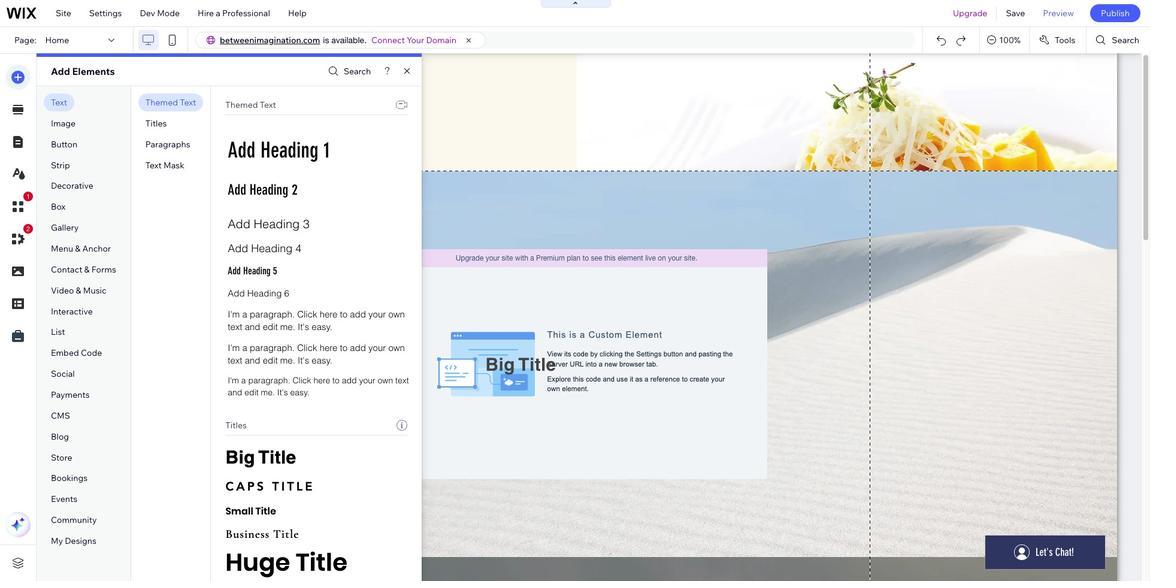 Task type: describe. For each thing, give the bounding box(es) containing it.
add for add heading 6
[[228, 288, 245, 299]]

2 vertical spatial it's
[[277, 387, 288, 398]]

2 vertical spatial add
[[342, 375, 357, 386]]

save
[[1006, 8, 1025, 19]]

code
[[81, 348, 102, 358]]

hire
[[198, 8, 214, 19]]

blog
[[51, 431, 69, 442]]

preview button
[[1034, 0, 1083, 26]]

4
[[296, 241, 302, 255]]

0 vertical spatial here
[[320, 309, 338, 320]]

add for add heading 5
[[228, 265, 241, 277]]

0 vertical spatial and
[[245, 321, 260, 332]]

gallery
[[51, 222, 79, 233]]

store
[[51, 452, 72, 463]]

bookings
[[51, 473, 88, 484]]

0 vertical spatial titles
[[145, 118, 167, 129]]

& for contact
[[84, 264, 90, 275]]

2 vertical spatial click
[[293, 375, 311, 386]]

0 vertical spatial search
[[1112, 35, 1140, 46]]

hire a professional
[[198, 8, 270, 19]]

heading for 2
[[250, 182, 288, 199]]

menu
[[51, 243, 73, 254]]

1 vertical spatial paragraph.
[[250, 342, 295, 353]]

professional
[[222, 8, 270, 19]]

heading for 4
[[251, 241, 293, 255]]

paragraphs
[[145, 139, 190, 150]]

home
[[45, 35, 69, 46]]

1 vertical spatial me.
[[280, 355, 295, 366]]

social
[[51, 369, 75, 379]]

2 vertical spatial to
[[333, 375, 340, 386]]

text up paragraphs in the left of the page
[[180, 97, 196, 108]]

0 vertical spatial add
[[350, 309, 366, 320]]

1 i'm from the top
[[228, 309, 240, 320]]

my
[[51, 536, 63, 546]]

add heading 1
[[228, 137, 330, 163]]

cms
[[51, 410, 70, 421]]

publish button
[[1090, 4, 1141, 22]]

add for add elements
[[51, 65, 70, 77]]

6
[[284, 288, 289, 299]]

1 button
[[5, 192, 33, 219]]

2 vertical spatial and
[[228, 387, 242, 398]]

events
[[51, 494, 77, 505]]

1 horizontal spatial themed
[[225, 99, 258, 110]]

0 vertical spatial me.
[[280, 321, 295, 332]]

text left mask
[[145, 160, 162, 170]]

3 i'm a paragraph. click here to add your own text and edit me. it's easy. from the top
[[228, 375, 409, 398]]

contact
[[51, 264, 82, 275]]

0 horizontal spatial themed text
[[145, 97, 196, 108]]

add heading 3
[[228, 216, 310, 231]]

3
[[303, 216, 310, 231]]

music
[[83, 285, 106, 296]]

0 vertical spatial to
[[340, 309, 348, 320]]

1 vertical spatial easy.
[[312, 355, 332, 366]]

menu & anchor
[[51, 243, 111, 254]]

payments
[[51, 389, 90, 400]]

publish
[[1101, 8, 1130, 19]]

2 button
[[5, 224, 33, 252]]

2 i'm a paragraph. click here to add your own text and edit me. it's easy. from the top
[[228, 342, 405, 366]]

video
[[51, 285, 74, 296]]

add heading 4
[[228, 241, 302, 255]]

1 inside button
[[26, 193, 30, 200]]

0 vertical spatial paragraph.
[[250, 309, 295, 320]]

add for add heading 2
[[228, 182, 246, 199]]

0 horizontal spatial search
[[344, 66, 371, 77]]

site
[[56, 8, 71, 19]]

list
[[51, 327, 65, 338]]

box
[[51, 201, 66, 212]]

dev
[[140, 8, 155, 19]]

designs
[[65, 536, 96, 546]]

image
[[51, 118, 76, 129]]

0 vertical spatial 1
[[324, 137, 330, 163]]

1 vertical spatial add
[[350, 342, 366, 353]]

1 i'm a paragraph. click here to add your own text and edit me. it's easy. from the top
[[228, 309, 405, 332]]

1 vertical spatial own
[[388, 342, 405, 353]]

community
[[51, 515, 97, 526]]

heading for 5
[[243, 265, 271, 277]]

tools
[[1055, 35, 1076, 46]]



Task type: vqa. For each thing, say whether or not it's contained in the screenshot.
Page Transitions
no



Task type: locate. For each thing, give the bounding box(es) containing it.
search button down available.
[[325, 63, 371, 80]]

2 vertical spatial i'm
[[228, 375, 239, 386]]

and
[[245, 321, 260, 332], [245, 355, 260, 366], [228, 387, 242, 398]]

0 horizontal spatial 2
[[26, 225, 30, 232]]

0 vertical spatial own
[[388, 309, 405, 320]]

add elements
[[51, 65, 115, 77]]

& right "menu"
[[75, 243, 81, 254]]

0 horizontal spatial titles
[[145, 118, 167, 129]]

i'm
[[228, 309, 240, 320], [228, 342, 240, 353], [228, 375, 239, 386]]

heading left 6
[[247, 288, 282, 299]]

1 vertical spatial &
[[84, 264, 90, 275]]

own
[[388, 309, 405, 320], [388, 342, 405, 353], [378, 375, 393, 386]]

2 vertical spatial i'm a paragraph. click here to add your own text and edit me. it's easy.
[[228, 375, 409, 398]]

heading
[[261, 137, 319, 163], [250, 182, 288, 199], [254, 216, 300, 231], [251, 241, 293, 255], [243, 265, 271, 277], [247, 288, 282, 299]]

0 vertical spatial it's
[[298, 321, 309, 332]]

add up the 'add heading 6'
[[228, 265, 241, 277]]

0 vertical spatial text
[[228, 321, 242, 332]]

2 i'm from the top
[[228, 342, 240, 353]]

add up add heading 4
[[228, 216, 250, 231]]

save button
[[997, 0, 1034, 26]]

add
[[350, 309, 366, 320], [350, 342, 366, 353], [342, 375, 357, 386]]

1 horizontal spatial search
[[1112, 35, 1140, 46]]

2 vertical spatial &
[[76, 285, 81, 296]]

1 vertical spatial i'm
[[228, 342, 240, 353]]

add up add heading 5
[[228, 241, 248, 255]]

add up add heading 3
[[228, 182, 246, 199]]

2 vertical spatial easy.
[[290, 387, 310, 398]]

search button
[[1087, 27, 1150, 53], [325, 63, 371, 80]]

1 vertical spatial titles
[[225, 420, 247, 431]]

0 vertical spatial search button
[[1087, 27, 1150, 53]]

0 vertical spatial click
[[297, 309, 317, 320]]

2 down 1 button on the top of page
[[26, 225, 30, 232]]

text
[[51, 97, 67, 108], [180, 97, 196, 108], [260, 99, 276, 110], [145, 160, 162, 170]]

2 vertical spatial paragraph.
[[248, 375, 290, 386]]

search down available.
[[344, 66, 371, 77]]

2 inside 'button'
[[26, 225, 30, 232]]

5
[[273, 265, 277, 277]]

preview
[[1043, 8, 1074, 19]]

3 i'm from the top
[[228, 375, 239, 386]]

text up image
[[51, 97, 67, 108]]

& left forms
[[84, 264, 90, 275]]

upgrade
[[953, 8, 988, 19]]

settings
[[89, 8, 122, 19]]

anchor
[[82, 243, 111, 254]]

1 vertical spatial here
[[320, 342, 338, 353]]

contact & forms
[[51, 264, 116, 275]]

heading for 6
[[247, 288, 282, 299]]

interactive
[[51, 306, 93, 317]]

2 vertical spatial text
[[395, 375, 409, 386]]

themed text
[[145, 97, 196, 108], [225, 99, 276, 110]]

& for video
[[76, 285, 81, 296]]

my designs
[[51, 536, 96, 546]]

2 vertical spatial me.
[[261, 387, 275, 398]]

decorative
[[51, 181, 93, 191]]

heading left 5
[[243, 265, 271, 277]]

search button down publish
[[1087, 27, 1150, 53]]

1 vertical spatial i'm a paragraph. click here to add your own text and edit me. it's easy.
[[228, 342, 405, 366]]

0 horizontal spatial themed
[[145, 97, 178, 108]]

1 vertical spatial to
[[340, 342, 348, 353]]

heading up 5
[[251, 241, 293, 255]]

themed up add heading 1
[[225, 99, 258, 110]]

add down add heading 5
[[228, 288, 245, 299]]

add heading 6
[[228, 288, 289, 299]]

is available. connect your domain
[[323, 35, 457, 46]]

2 vertical spatial here
[[314, 375, 330, 386]]

paragraph.
[[250, 309, 295, 320], [250, 342, 295, 353], [248, 375, 290, 386]]

connect
[[371, 35, 405, 46]]

1 vertical spatial edit
[[263, 355, 278, 366]]

100% button
[[980, 27, 1029, 53]]

add down home
[[51, 65, 70, 77]]

button
[[51, 139, 77, 150]]

here
[[320, 309, 338, 320], [320, 342, 338, 353], [314, 375, 330, 386]]

edit
[[263, 321, 278, 332], [263, 355, 278, 366], [245, 387, 259, 398]]

0 vertical spatial your
[[368, 309, 386, 320]]

& for menu
[[75, 243, 81, 254]]

heading for 3
[[254, 216, 300, 231]]

0 vertical spatial edit
[[263, 321, 278, 332]]

1 horizontal spatial 1
[[324, 137, 330, 163]]

0 horizontal spatial search button
[[325, 63, 371, 80]]

forms
[[92, 264, 116, 275]]

1 vertical spatial search button
[[325, 63, 371, 80]]

elements
[[72, 65, 115, 77]]

0 vertical spatial easy.
[[312, 321, 332, 332]]

text mask
[[145, 160, 184, 170]]

text
[[228, 321, 242, 332], [228, 355, 242, 366], [395, 375, 409, 386]]

text up add heading 1
[[260, 99, 276, 110]]

1 vertical spatial search
[[344, 66, 371, 77]]

0 vertical spatial &
[[75, 243, 81, 254]]

1 horizontal spatial titles
[[225, 420, 247, 431]]

100%
[[999, 35, 1021, 46]]

your
[[407, 35, 424, 46]]

0 vertical spatial i'm
[[228, 309, 240, 320]]

add for add heading 4
[[228, 241, 248, 255]]

add for add heading 3
[[228, 216, 250, 231]]

dev mode
[[140, 8, 180, 19]]

betweenimagination.com
[[220, 35, 320, 46]]

it's
[[298, 321, 309, 332], [298, 355, 309, 366], [277, 387, 288, 398]]

heading up add heading 3
[[250, 182, 288, 199]]

themed text up add heading 1
[[225, 99, 276, 110]]

a
[[216, 8, 220, 19], [242, 309, 247, 320], [242, 342, 247, 353], [241, 375, 246, 386]]

1 vertical spatial 2
[[26, 225, 30, 232]]

2 vertical spatial own
[[378, 375, 393, 386]]

2
[[292, 182, 298, 199], [26, 225, 30, 232]]

embed
[[51, 348, 79, 358]]

1 vertical spatial 1
[[26, 193, 30, 200]]

2 up add heading 3
[[292, 182, 298, 199]]

themed text up paragraphs in the left of the page
[[145, 97, 196, 108]]

1
[[324, 137, 330, 163], [26, 193, 30, 200]]

1 vertical spatial text
[[228, 355, 242, 366]]

1 vertical spatial your
[[368, 342, 386, 353]]

is
[[323, 35, 329, 45]]

heading up add heading 2
[[261, 137, 319, 163]]

heading up add heading 4
[[254, 216, 300, 231]]

2 vertical spatial your
[[359, 375, 375, 386]]

strip
[[51, 160, 70, 170]]

mask
[[164, 160, 184, 170]]

0 vertical spatial 2
[[292, 182, 298, 199]]

2 vertical spatial edit
[[245, 387, 259, 398]]

0 vertical spatial i'm a paragraph. click here to add your own text and edit me. it's easy.
[[228, 309, 405, 332]]

add heading 5
[[228, 265, 277, 277]]

themed
[[145, 97, 178, 108], [225, 99, 258, 110]]

tools button
[[1030, 27, 1086, 53]]

to
[[340, 309, 348, 320], [340, 342, 348, 353], [333, 375, 340, 386]]

search
[[1112, 35, 1140, 46], [344, 66, 371, 77]]

mode
[[157, 8, 180, 19]]

help
[[288, 8, 307, 19]]

domain
[[426, 35, 457, 46]]

1 horizontal spatial themed text
[[225, 99, 276, 110]]

video & music
[[51, 285, 106, 296]]

0 horizontal spatial 1
[[26, 193, 30, 200]]

i'm a paragraph. click here to add your own text and edit me. it's easy.
[[228, 309, 405, 332], [228, 342, 405, 366], [228, 375, 409, 398]]

heading for 1
[[261, 137, 319, 163]]

available.
[[331, 35, 367, 45]]

embed code
[[51, 348, 102, 358]]

me.
[[280, 321, 295, 332], [280, 355, 295, 366], [261, 387, 275, 398]]

1 vertical spatial and
[[245, 355, 260, 366]]

add for add heading 1
[[228, 137, 255, 163]]

& right video
[[76, 285, 81, 296]]

1 horizontal spatial search button
[[1087, 27, 1150, 53]]

themed up paragraphs in the left of the page
[[145, 97, 178, 108]]

1 vertical spatial it's
[[298, 355, 309, 366]]

add heading 2
[[228, 182, 298, 199]]

add
[[51, 65, 70, 77], [228, 137, 255, 163], [228, 182, 246, 199], [228, 216, 250, 231], [228, 241, 248, 255], [228, 265, 241, 277], [228, 288, 245, 299]]

search down publish
[[1112, 35, 1140, 46]]

easy.
[[312, 321, 332, 332], [312, 355, 332, 366], [290, 387, 310, 398]]

1 vertical spatial click
[[297, 342, 317, 353]]

&
[[75, 243, 81, 254], [84, 264, 90, 275], [76, 285, 81, 296]]

your
[[368, 309, 386, 320], [368, 342, 386, 353], [359, 375, 375, 386]]

add up add heading 2
[[228, 137, 255, 163]]

1 horizontal spatial 2
[[292, 182, 298, 199]]

titles
[[145, 118, 167, 129], [225, 420, 247, 431]]



